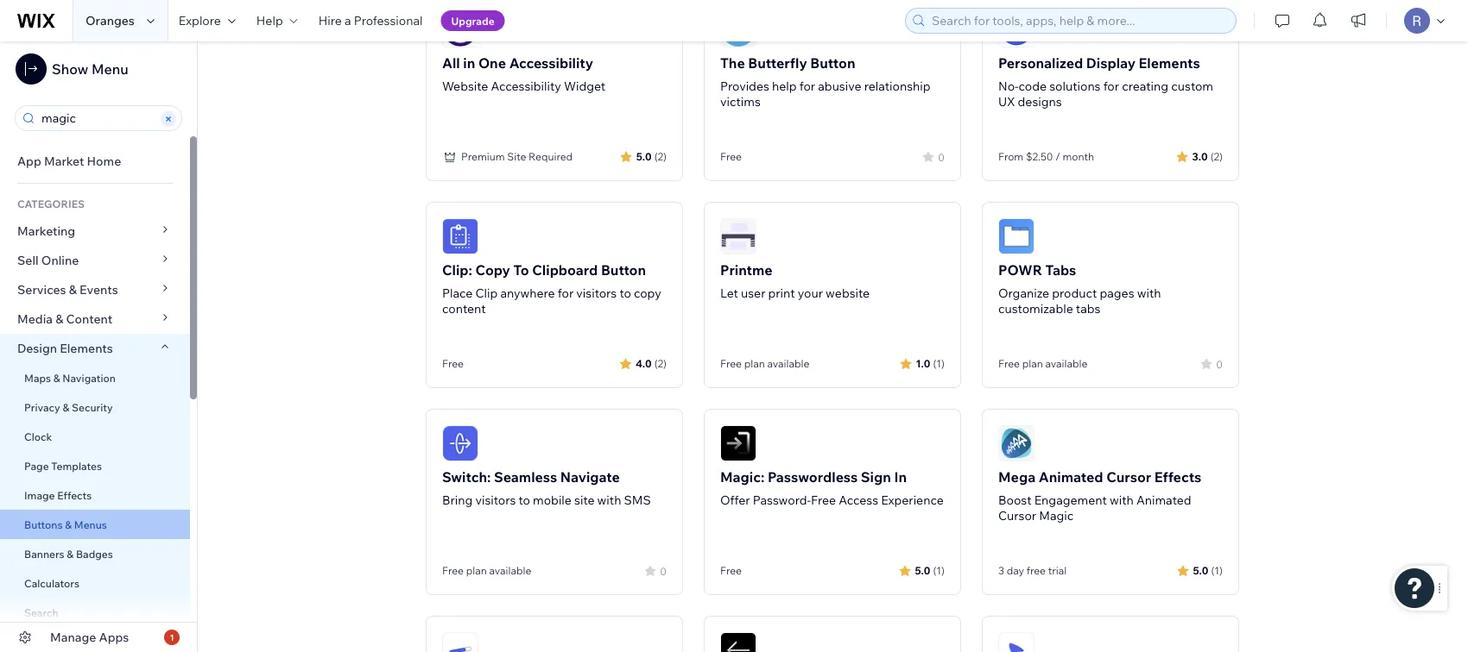 Task type: describe. For each thing, give the bounding box(es) containing it.
Search for tools, apps, help & more... field
[[927, 9, 1231, 33]]

professional
[[354, 13, 423, 28]]

creating
[[1122, 79, 1169, 94]]

(2) for personalized display elements
[[1211, 150, 1223, 163]]

(1) for in
[[933, 564, 945, 577]]

switch: seamless navigate bring visitors to mobile site with sms
[[442, 469, 651, 508]]

customizable
[[998, 301, 1073, 317]]

banners & badges
[[24, 548, 113, 561]]

from $2.50 / month
[[998, 150, 1094, 163]]

available for organize
[[1045, 358, 1088, 371]]

search
[[24, 607, 58, 620]]

your
[[798, 286, 823, 301]]

personalized
[[998, 54, 1083, 72]]

& for buttons
[[65, 519, 72, 532]]

sidebar element
[[0, 41, 198, 653]]

show menu button
[[16, 54, 128, 85]]

premium site required
[[461, 150, 573, 163]]

1
[[170, 633, 174, 643]]

for inside personalized display elements no-code solutions for creating custom ux designs
[[1103, 79, 1119, 94]]

experience
[[881, 493, 944, 508]]

maps
[[24, 372, 51, 385]]

image effects
[[24, 489, 92, 502]]

site
[[507, 150, 526, 163]]

available for user
[[767, 358, 810, 371]]

1.0
[[916, 357, 931, 370]]

media & content link
[[0, 305, 190, 334]]

navigation
[[62, 372, 116, 385]]

let
[[720, 286, 738, 301]]

clip: copy to clipboard button logo image
[[442, 219, 478, 255]]

provides
[[720, 79, 769, 94]]

design elements
[[17, 341, 113, 356]]

0 horizontal spatial animated
[[1039, 469, 1103, 486]]

buttons & menus
[[24, 519, 107, 532]]

media
[[17, 312, 53, 327]]

hire a professional
[[318, 13, 423, 28]]

(1) for print
[[933, 357, 945, 370]]

password-
[[753, 493, 811, 508]]

banners & badges link
[[0, 540, 190, 569]]

back button: go previous page logo image
[[720, 633, 757, 653]]

5.0 for all in one accessibility
[[636, 150, 652, 163]]

pages
[[1100, 286, 1134, 301]]

bring
[[442, 493, 473, 508]]

3.0 (2)
[[1192, 150, 1223, 163]]

plan for let
[[744, 358, 765, 371]]

upgrade button
[[441, 10, 505, 31]]

privacy & security
[[24, 401, 113, 414]]

free inside magic: passwordless sign in offer password-free access experience
[[811, 493, 836, 508]]

product
[[1052, 286, 1097, 301]]

user
[[741, 286, 766, 301]]

to inside "switch: seamless navigate bring visitors to mobile site with sms"
[[519, 493, 530, 508]]

5.0 (1) for in
[[915, 564, 945, 577]]

privacy
[[24, 401, 60, 414]]

magic: passwordless sign in logo image
[[720, 426, 757, 462]]

cursors: create with effects logo image
[[998, 633, 1035, 653]]

app
[[17, 154, 41, 169]]

help
[[256, 13, 283, 28]]

0 for powr tabs
[[1216, 358, 1223, 371]]

mega animated cursor effects logo image
[[998, 426, 1035, 462]]

5.0 (1) for effects
[[1193, 564, 1223, 577]]

tabs
[[1045, 262, 1076, 279]]

free down customizable
[[998, 358, 1020, 371]]

from
[[998, 150, 1024, 163]]

explore
[[179, 13, 221, 28]]

sms
[[624, 493, 651, 508]]

image effects link
[[0, 481, 190, 510]]

elements inside personalized display elements no-code solutions for creating custom ux designs
[[1139, 54, 1200, 72]]

content
[[66, 312, 113, 327]]

seamless
[[494, 469, 557, 486]]

hire
[[318, 13, 342, 28]]

clock
[[24, 431, 52, 443]]

& for services
[[69, 282, 77, 298]]

sell online link
[[0, 246, 190, 276]]

buttons
[[24, 519, 63, 532]]

mega
[[998, 469, 1036, 486]]

privacy & security link
[[0, 393, 190, 422]]

in
[[463, 54, 475, 72]]

5.0 for mega animated cursor effects
[[1193, 564, 1209, 577]]

menu
[[91, 60, 128, 78]]

free down bring
[[442, 565, 464, 578]]

premium
[[461, 150, 505, 163]]

navigate
[[560, 469, 620, 486]]

& for maps
[[53, 372, 60, 385]]

free plan available for tabs
[[998, 358, 1088, 371]]

Search apps... field
[[36, 106, 158, 130]]

month
[[1063, 150, 1094, 163]]

0 for the butterfly button
[[938, 151, 945, 164]]

oranges
[[86, 13, 135, 28]]

clip
[[475, 286, 498, 301]]

printme let user print your website
[[720, 262, 870, 301]]

banners
[[24, 548, 64, 561]]

powr tabs organize product pages with customizable tabs
[[998, 262, 1161, 317]]

5.0 (2)
[[636, 150, 667, 163]]

4.0
[[636, 357, 652, 370]]

image
[[24, 489, 55, 502]]

clipboard
[[532, 262, 598, 279]]

3.0
[[1192, 150, 1208, 163]]

required
[[529, 150, 573, 163]]

button inside the butterfly button provides help for abusive relationship victims
[[810, 54, 855, 72]]

to
[[513, 262, 529, 279]]

for inside the butterfly button provides help for abusive relationship victims
[[800, 79, 815, 94]]

calculators link
[[0, 569, 190, 599]]

magic:
[[720, 469, 765, 486]]

abusive
[[818, 79, 861, 94]]

for inside the clip: copy to clipboard button place clip anywhere for visitors to copy content
[[558, 286, 574, 301]]

security
[[72, 401, 113, 414]]

mobile
[[533, 493, 572, 508]]

site
[[574, 493, 595, 508]]

designs
[[1018, 94, 1062, 109]]

1 vertical spatial accessibility
[[491, 79, 561, 94]]

sell
[[17, 253, 39, 268]]

1 horizontal spatial animated
[[1136, 493, 1191, 508]]

maps & navigation
[[24, 372, 116, 385]]



Task type: locate. For each thing, give the bounding box(es) containing it.
show
[[52, 60, 88, 78]]

hire a professional link
[[308, 0, 433, 41]]

with inside 'mega animated cursor effects boost engagement with animated cursor magic'
[[1110, 493, 1134, 508]]

with right site on the bottom of page
[[597, 493, 621, 508]]

2 5.0 (1) from the left
[[1193, 564, 1223, 577]]

events
[[80, 282, 118, 298]]

effects inside 'mega animated cursor effects boost engagement with animated cursor magic'
[[1154, 469, 1202, 486]]

0 horizontal spatial 0
[[660, 565, 667, 578]]

0 horizontal spatial cursor
[[998, 509, 1036, 524]]

clip: copy to clipboard button place clip anywhere for visitors to copy content
[[442, 262, 661, 317]]

0 horizontal spatial elements
[[60, 341, 113, 356]]

0 horizontal spatial to
[[519, 493, 530, 508]]

plan down user
[[744, 358, 765, 371]]

app market home link
[[0, 147, 190, 176]]

0 horizontal spatial for
[[558, 286, 574, 301]]

available
[[767, 358, 810, 371], [1045, 358, 1088, 371], [489, 565, 531, 578]]

powr tabs logo image
[[998, 219, 1035, 255]]

free plan available down customizable
[[998, 358, 1088, 371]]

switch: seamless navigate logo image
[[442, 426, 478, 462]]

2 horizontal spatial for
[[1103, 79, 1119, 94]]

&
[[69, 282, 77, 298], [55, 312, 63, 327], [53, 372, 60, 385], [63, 401, 69, 414], [65, 519, 72, 532], [67, 548, 74, 561]]

cursor up engagement
[[1106, 469, 1151, 486]]

free down let
[[720, 358, 742, 371]]

for right the help in the right of the page
[[800, 79, 815, 94]]

0 vertical spatial cursor
[[1106, 469, 1151, 486]]

1 vertical spatial cursor
[[998, 509, 1036, 524]]

victims
[[720, 94, 761, 109]]

1 5.0 (1) from the left
[[915, 564, 945, 577]]

buttons & menus link
[[0, 510, 190, 540]]

button up abusive
[[810, 54, 855, 72]]

plan down customizable
[[1022, 358, 1043, 371]]

accessibility down the "one"
[[491, 79, 561, 94]]

free plan available down user
[[720, 358, 810, 371]]

accessibility
[[509, 54, 593, 72], [491, 79, 561, 94]]

offer
[[720, 493, 750, 508]]

mega animated cursor effects boost engagement with animated cursor magic
[[998, 469, 1202, 524]]

a
[[345, 13, 351, 28]]

page templates link
[[0, 452, 190, 481]]

1 horizontal spatial available
[[767, 358, 810, 371]]

ux
[[998, 94, 1015, 109]]

printme logo image
[[720, 219, 757, 255]]

plan
[[744, 358, 765, 371], [1022, 358, 1043, 371], [466, 565, 487, 578]]

1 horizontal spatial 0
[[938, 151, 945, 164]]

home
[[87, 154, 121, 169]]

2 horizontal spatial with
[[1137, 286, 1161, 301]]

elements up custom at the top right
[[1139, 54, 1200, 72]]

free down victims
[[720, 150, 742, 163]]

& for media
[[55, 312, 63, 327]]

copy
[[475, 262, 510, 279]]

& for banners
[[67, 548, 74, 561]]

2 horizontal spatial plan
[[1022, 358, 1043, 371]]

0 horizontal spatial 5.0 (1)
[[915, 564, 945, 577]]

display
[[1086, 54, 1136, 72]]

0 horizontal spatial free plan available
[[442, 565, 531, 578]]

menus
[[74, 519, 107, 532]]

free down content
[[442, 358, 464, 371]]

2 horizontal spatial available
[[1045, 358, 1088, 371]]

with inside powr tabs organize product pages with customizable tabs
[[1137, 286, 1161, 301]]

for down clipboard at left
[[558, 286, 574, 301]]

marketing
[[17, 224, 75, 239]]

& right maps
[[53, 372, 60, 385]]

(2)
[[654, 150, 667, 163], [1211, 150, 1223, 163], [654, 357, 667, 370]]

effects inside sidebar element
[[57, 489, 92, 502]]

& right media
[[55, 312, 63, 327]]

free plan available up 'scrollbar: design & customize logo'
[[442, 565, 531, 578]]

website
[[826, 286, 870, 301]]

0 vertical spatial to
[[620, 286, 631, 301]]

free plan available for seamless
[[442, 565, 531, 578]]

(2) for all in one accessibility
[[654, 150, 667, 163]]

sign
[[861, 469, 891, 486]]

help button
[[246, 0, 308, 41]]

(2) for clip: copy to clipboard button
[[654, 357, 667, 370]]

3 day free trial
[[998, 565, 1067, 578]]

clip:
[[442, 262, 472, 279]]

app market home
[[17, 154, 121, 169]]

services
[[17, 282, 66, 298]]

1 horizontal spatial for
[[800, 79, 815, 94]]

1 horizontal spatial elements
[[1139, 54, 1200, 72]]

switch:
[[442, 469, 491, 486]]

1 vertical spatial to
[[519, 493, 530, 508]]

upgrade
[[451, 14, 495, 27]]

to
[[620, 286, 631, 301], [519, 493, 530, 508]]

& left badges
[[67, 548, 74, 561]]

0 horizontal spatial button
[[601, 262, 646, 279]]

0 for switch: seamless navigate
[[660, 565, 667, 578]]

button up copy
[[601, 262, 646, 279]]

place
[[442, 286, 473, 301]]

maps & navigation link
[[0, 364, 190, 393]]

5.0 for magic: passwordless sign in
[[915, 564, 931, 577]]

button
[[810, 54, 855, 72], [601, 262, 646, 279]]

badges
[[76, 548, 113, 561]]

plan for tabs
[[1022, 358, 1043, 371]]

powr
[[998, 262, 1042, 279]]

elements
[[1139, 54, 1200, 72], [60, 341, 113, 356]]

plan for seamless
[[466, 565, 487, 578]]

0 vertical spatial effects
[[1154, 469, 1202, 486]]

calculators
[[24, 577, 79, 590]]

visitors inside "switch: seamless navigate bring visitors to mobile site with sms"
[[475, 493, 516, 508]]

0 vertical spatial accessibility
[[509, 54, 593, 72]]

anywhere
[[500, 286, 555, 301]]

plan down bring
[[466, 565, 487, 578]]

& left events
[[69, 282, 77, 298]]

page templates
[[24, 460, 104, 473]]

widget
[[564, 79, 606, 94]]

with
[[1137, 286, 1161, 301], [597, 493, 621, 508], [1110, 493, 1134, 508]]

sell online
[[17, 253, 79, 268]]

1 vertical spatial effects
[[57, 489, 92, 502]]

2 vertical spatial 0
[[660, 565, 667, 578]]

$2.50
[[1026, 150, 1053, 163]]

with right pages
[[1137, 286, 1161, 301]]

available for navigate
[[489, 565, 531, 578]]

1 horizontal spatial 5.0
[[915, 564, 931, 577]]

visitors down clipboard at left
[[576, 286, 617, 301]]

market
[[44, 154, 84, 169]]

0 vertical spatial button
[[810, 54, 855, 72]]

in
[[894, 469, 907, 486]]

& for privacy
[[63, 401, 69, 414]]

1 horizontal spatial plan
[[744, 358, 765, 371]]

free down passwordless
[[811, 493, 836, 508]]

website
[[442, 79, 488, 94]]

personalized display elements no-code solutions for creating custom ux designs
[[998, 54, 1213, 109]]

scrollbar: design & customize logo image
[[442, 633, 478, 653]]

relationship
[[864, 79, 931, 94]]

for
[[800, 79, 815, 94], [1103, 79, 1119, 94], [558, 286, 574, 301]]

1 vertical spatial animated
[[1136, 493, 1191, 508]]

1 horizontal spatial to
[[620, 286, 631, 301]]

5.0 (1)
[[915, 564, 945, 577], [1193, 564, 1223, 577]]

1 horizontal spatial button
[[810, 54, 855, 72]]

1 horizontal spatial visitors
[[576, 286, 617, 301]]

0 vertical spatial visitors
[[576, 286, 617, 301]]

printme
[[720, 262, 773, 279]]

templates
[[51, 460, 102, 473]]

to left copy
[[620, 286, 631, 301]]

free plan available
[[720, 358, 810, 371], [998, 358, 1088, 371], [442, 565, 531, 578]]

1 vertical spatial visitors
[[475, 493, 516, 508]]

1 horizontal spatial with
[[1110, 493, 1134, 508]]

passwordless
[[768, 469, 858, 486]]

cursor
[[1106, 469, 1151, 486], [998, 509, 1036, 524]]

1 vertical spatial button
[[601, 262, 646, 279]]

3
[[998, 565, 1004, 578]]

visitors inside the clip: copy to clipboard button place clip anywhere for visitors to copy content
[[576, 286, 617, 301]]

elements inside sidebar element
[[60, 341, 113, 356]]

1 horizontal spatial effects
[[1154, 469, 1202, 486]]

0 horizontal spatial effects
[[57, 489, 92, 502]]

design elements link
[[0, 334, 190, 364]]

1 vertical spatial 0
[[1216, 358, 1223, 371]]

0 horizontal spatial available
[[489, 565, 531, 578]]

& right privacy
[[63, 401, 69, 414]]

with right engagement
[[1110, 493, 1134, 508]]

print
[[768, 286, 795, 301]]

0 horizontal spatial with
[[597, 493, 621, 508]]

apps
[[99, 630, 129, 646]]

no-
[[998, 79, 1019, 94]]

1 horizontal spatial cursor
[[1106, 469, 1151, 486]]

free plan available for let
[[720, 358, 810, 371]]

manage
[[50, 630, 96, 646]]

/
[[1056, 150, 1060, 163]]

copy
[[634, 286, 661, 301]]

(1) for effects
[[1211, 564, 1223, 577]]

2 horizontal spatial 5.0
[[1193, 564, 1209, 577]]

2 horizontal spatial 0
[[1216, 358, 1223, 371]]

services & events
[[17, 282, 118, 298]]

accessibility up widget
[[509, 54, 593, 72]]

elements down content
[[60, 341, 113, 356]]

(1)
[[933, 357, 945, 370], [933, 564, 945, 577], [1211, 564, 1223, 577]]

services & events link
[[0, 276, 190, 305]]

0 vertical spatial elements
[[1139, 54, 1200, 72]]

butterfly
[[748, 54, 807, 72]]

button inside the clip: copy to clipboard button place clip anywhere for visitors to copy content
[[601, 262, 646, 279]]

visitors down switch:
[[475, 493, 516, 508]]

1 vertical spatial elements
[[60, 341, 113, 356]]

free down 'offer'
[[720, 565, 742, 578]]

cursor down boost
[[998, 509, 1036, 524]]

0 horizontal spatial plan
[[466, 565, 487, 578]]

0 vertical spatial 0
[[938, 151, 945, 164]]

0 horizontal spatial 5.0
[[636, 150, 652, 163]]

0 vertical spatial animated
[[1039, 469, 1103, 486]]

0 horizontal spatial visitors
[[475, 493, 516, 508]]

magic: passwordless sign in offer password-free access experience
[[720, 469, 944, 508]]

for down display
[[1103, 79, 1119, 94]]

with inside "switch: seamless navigate bring visitors to mobile site with sms"
[[597, 493, 621, 508]]

help
[[772, 79, 797, 94]]

1 horizontal spatial free plan available
[[720, 358, 810, 371]]

1 horizontal spatial 5.0 (1)
[[1193, 564, 1223, 577]]

& left menus
[[65, 519, 72, 532]]

to inside the clip: copy to clipboard button place clip anywhere for visitors to copy content
[[620, 286, 631, 301]]

2 horizontal spatial free plan available
[[998, 358, 1088, 371]]

content
[[442, 301, 486, 317]]

to down seamless
[[519, 493, 530, 508]]



Task type: vqa. For each thing, say whether or not it's contained in the screenshot.
the Show
yes



